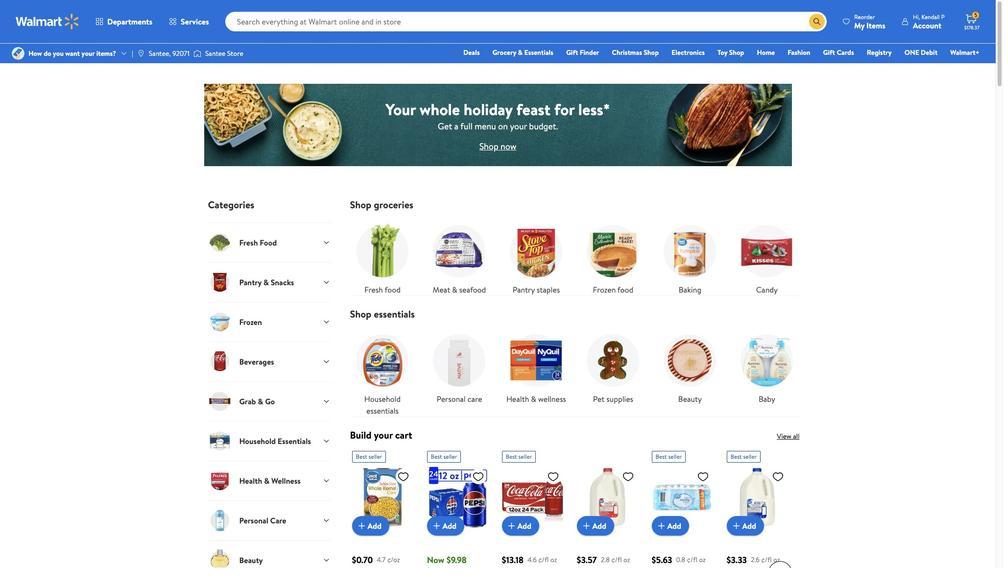 Task type: locate. For each thing, give the bounding box(es) containing it.
best seller down build
[[356, 452, 382, 461]]

add for $3.33
[[743, 520, 757, 531]]

your right on
[[510, 120, 527, 132]]

best seller up great value purified drinking water, 16.9 fl oz bottles, 40 count image
[[656, 452, 682, 461]]

Search search field
[[225, 12, 827, 31]]

add to cart image
[[356, 520, 368, 532], [656, 520, 668, 532], [731, 520, 743, 532]]

meat
[[433, 284, 451, 295]]

add button for $3.33
[[727, 516, 765, 536]]

household up build your cart
[[365, 394, 401, 404]]

oz right 2.6 at the bottom right of page
[[774, 555, 781, 565]]

registry link
[[863, 47, 897, 58]]

shop for essentials
[[350, 307, 372, 321]]

seller up the great value 2% reduced fat milk, 128 fl oz image
[[744, 452, 757, 461]]

best seller
[[356, 452, 382, 461], [431, 452, 457, 461], [506, 452, 532, 461], [656, 452, 682, 461], [731, 452, 757, 461]]

add button up $3.33 2.6 ¢/fl oz at right
[[727, 516, 765, 536]]

essentials inside household essentials
[[367, 405, 399, 416]]

$3.33 2.6 ¢/fl oz
[[727, 554, 781, 566]]

product group containing $0.70
[[352, 447, 413, 568]]

health
[[507, 394, 530, 404], [239, 475, 262, 486]]

1 horizontal spatial add to cart image
[[656, 520, 668, 532]]

health & wellness link
[[504, 328, 569, 405]]

cards
[[837, 48, 855, 57]]

one
[[905, 48, 920, 57]]

2 add from the left
[[443, 520, 457, 531]]

5 product group from the left
[[652, 447, 713, 568]]

1 horizontal spatial personal
[[437, 394, 466, 404]]

add button
[[352, 516, 390, 536], [427, 516, 465, 536], [502, 516, 540, 536], [577, 516, 615, 536], [652, 516, 690, 536], [727, 516, 765, 536]]

seller up pepsi soda pop, 12 fl oz cans, 24 pack image
[[444, 452, 457, 461]]

2 seller from the left
[[444, 452, 457, 461]]

6 add button from the left
[[727, 516, 765, 536]]

2 vertical spatial your
[[374, 428, 393, 442]]

pantry left "staples"
[[513, 284, 535, 295]]

 image
[[12, 47, 25, 60], [194, 49, 201, 58]]

best seller up pepsi soda pop, 12 fl oz cans, 24 pack image
[[431, 452, 457, 461]]

shop for groceries
[[350, 198, 372, 211]]

5 add button from the left
[[652, 516, 690, 536]]

oz for $5.63
[[700, 555, 706, 565]]

you
[[53, 49, 64, 58]]

best seller for $3.33
[[731, 452, 757, 461]]

product group containing $5.63
[[652, 447, 713, 568]]

0 vertical spatial essentials
[[525, 48, 554, 57]]

household inside dropdown button
[[239, 436, 276, 446]]

your right want
[[82, 49, 95, 58]]

0 vertical spatial personal
[[437, 394, 466, 404]]

1 horizontal spatial  image
[[194, 49, 201, 58]]

4 product group from the left
[[577, 447, 638, 568]]

pantry & snacks
[[239, 277, 294, 288]]

1 ¢/fl from the left
[[539, 555, 549, 565]]

1 add button from the left
[[352, 516, 390, 536]]

shop left now
[[480, 140, 499, 152]]

1 vertical spatial essentials
[[367, 405, 399, 416]]

now
[[501, 140, 517, 152]]

best seller up coca-cola soda pop, 12 fl oz, 24 pack cans image
[[506, 452, 532, 461]]

1 add from the left
[[368, 520, 382, 531]]

oz inside $13.18 4.6 ¢/fl oz
[[551, 555, 557, 565]]

seller down build your cart
[[369, 452, 382, 461]]

pantry inside dropdown button
[[239, 277, 262, 288]]

best up the great value 2% reduced fat milk, 128 fl oz image
[[731, 452, 742, 461]]

essentials for household essentials
[[367, 405, 399, 416]]

beauty for beauty dropdown button
[[239, 555, 263, 566]]

best up coca-cola soda pop, 12 fl oz, 24 pack cans image
[[506, 452, 517, 461]]

personal inside "link"
[[437, 394, 466, 404]]

your whole holiday feast for less*. get a full menu on your budget. shop now. image
[[204, 83, 792, 167]]

your
[[82, 49, 95, 58], [510, 120, 527, 132], [374, 428, 393, 442]]

health inside "dropdown button"
[[239, 475, 262, 486]]

add to cart image for $0.70
[[356, 520, 368, 532]]

5 $178.37
[[965, 11, 980, 31]]

oz inside $3.57 2.8 ¢/fl oz
[[624, 555, 631, 565]]

5 add from the left
[[668, 520, 682, 531]]

snacks
[[271, 277, 294, 288]]

¢/fl inside $5.63 0.8 ¢/fl oz
[[687, 555, 698, 565]]

0 horizontal spatial health
[[239, 475, 262, 486]]

items
[[867, 20, 886, 31]]

0 horizontal spatial add to cart image
[[431, 520, 443, 532]]

2 food from the left
[[618, 284, 634, 295]]

household down grab & go
[[239, 436, 276, 446]]

walmart+ link
[[947, 47, 985, 58]]

fresh inside 'dropdown button'
[[239, 237, 258, 248]]

2 list from the top
[[344, 320, 806, 417]]

2 oz from the left
[[624, 555, 631, 565]]

1 horizontal spatial frozen
[[593, 284, 616, 295]]

0 vertical spatial frozen
[[593, 284, 616, 295]]

frozen for frozen
[[239, 317, 262, 327]]

add to cart image up $3.57
[[581, 520, 593, 532]]

0 horizontal spatial your
[[82, 49, 95, 58]]

3 add to cart image from the left
[[731, 520, 743, 532]]

list containing household essentials
[[344, 320, 806, 417]]

add up 0.8
[[668, 520, 682, 531]]

food
[[260, 237, 277, 248]]

1 horizontal spatial gift
[[824, 48, 836, 57]]

0 horizontal spatial household
[[239, 436, 276, 446]]

4 oz from the left
[[774, 555, 781, 565]]

2 horizontal spatial add to cart image
[[731, 520, 743, 532]]

categories
[[208, 198, 255, 211]]

4 best from the left
[[656, 452, 667, 461]]

& right meat on the bottom left of page
[[452, 284, 458, 295]]

shop groceries
[[350, 198, 414, 211]]

wellness
[[538, 394, 567, 404]]

1 horizontal spatial health
[[507, 394, 530, 404]]

add up 2.6 at the bottom right of page
[[743, 520, 757, 531]]

personal inside "dropdown button"
[[239, 515, 268, 526]]

fresh left food
[[239, 237, 258, 248]]

essentials up wellness
[[278, 436, 311, 446]]

add up $13.18 4.6 ¢/fl oz
[[518, 520, 532, 531]]

1 add to cart image from the left
[[356, 520, 368, 532]]

add button for $0.70
[[352, 516, 390, 536]]

2 ¢/fl from the left
[[612, 555, 622, 565]]

3 oz from the left
[[700, 555, 706, 565]]

1 oz from the left
[[551, 555, 557, 565]]

best seller for $5.63
[[656, 452, 682, 461]]

& left the 'snacks'
[[264, 277, 269, 288]]

add to cart image
[[431, 520, 443, 532], [506, 520, 518, 532], [581, 520, 593, 532]]

& left go
[[258, 396, 263, 407]]

2 best from the left
[[431, 452, 442, 461]]

3 ¢/fl from the left
[[687, 555, 698, 565]]

add button up $3.57 2.8 ¢/fl oz
[[577, 516, 615, 536]]

¢/fl for $3.57
[[612, 555, 622, 565]]

walmart image
[[16, 14, 79, 29]]

0 horizontal spatial frozen
[[239, 317, 262, 327]]

essentials down fresh food
[[374, 307, 415, 321]]

oz inside $5.63 0.8 ¢/fl oz
[[700, 555, 706, 565]]

shop down fresh food
[[350, 307, 372, 321]]

baby link
[[735, 328, 800, 405]]

grab
[[239, 396, 256, 407]]

0 vertical spatial your
[[82, 49, 95, 58]]

gift left cards
[[824, 48, 836, 57]]

add button up $5.63 0.8 ¢/fl oz
[[652, 516, 690, 536]]

add to cart image for coca-cola soda pop, 12 fl oz, 24 pack cans image
[[506, 520, 518, 532]]

fresh up shop essentials
[[365, 284, 383, 295]]

items?
[[96, 49, 116, 58]]

3 add to cart image from the left
[[581, 520, 593, 532]]

0 horizontal spatial essentials
[[278, 436, 311, 446]]

grocery
[[493, 48, 517, 57]]

4 seller from the left
[[669, 452, 682, 461]]

add to cart image up $13.18
[[506, 520, 518, 532]]

5 best from the left
[[731, 452, 742, 461]]

3 add button from the left
[[502, 516, 540, 536]]

¢/fl right 4.6
[[539, 555, 549, 565]]

6 product group from the left
[[727, 447, 788, 568]]

essentials for shop essentials
[[374, 307, 415, 321]]

0 horizontal spatial gift
[[567, 48, 579, 57]]

want
[[65, 49, 80, 58]]

add to favorites list, great value 2% reduced fat milk, 128 fl oz image
[[773, 471, 784, 483]]

$3.57 2.8 ¢/fl oz
[[577, 554, 631, 566]]

& for wellness
[[264, 475, 270, 486]]

essentials down walmart site-wide search field
[[525, 48, 554, 57]]

pantry for pantry & snacks
[[239, 277, 262, 288]]

0 horizontal spatial personal
[[239, 515, 268, 526]]

& left wellness at bottom
[[531, 394, 537, 404]]

add button up $13.18
[[502, 516, 540, 536]]

now $9.98
[[427, 554, 467, 566]]

on
[[499, 120, 508, 132]]

& for essentials
[[518, 48, 523, 57]]

oz right 4.6
[[551, 555, 557, 565]]

1 vertical spatial essentials
[[278, 436, 311, 446]]

1 gift from the left
[[567, 48, 579, 57]]

¢/fl right 2.6 at the bottom right of page
[[762, 555, 772, 565]]

4 best seller from the left
[[656, 452, 682, 461]]

¢/oz
[[388, 555, 400, 565]]

pantry staples
[[513, 284, 560, 295]]

oz right 2.8
[[624, 555, 631, 565]]

4 ¢/fl from the left
[[762, 555, 772, 565]]

¢/fl for $5.63
[[687, 555, 698, 565]]

2 horizontal spatial add to cart image
[[581, 520, 593, 532]]

3 best from the left
[[506, 452, 517, 461]]

pantry
[[239, 277, 262, 288], [513, 284, 535, 295]]

1 vertical spatial frozen
[[239, 317, 262, 327]]

1 seller from the left
[[369, 452, 382, 461]]

2 add to cart image from the left
[[656, 520, 668, 532]]

1 vertical spatial fresh
[[365, 284, 383, 295]]

add to cart image up the $5.63
[[656, 520, 668, 532]]

fresh
[[239, 237, 258, 248], [365, 284, 383, 295]]

frozen button
[[208, 302, 331, 342]]

3 product group from the left
[[502, 447, 563, 568]]

5 seller from the left
[[744, 452, 757, 461]]

add up 2.8
[[593, 520, 607, 531]]

a
[[455, 120, 459, 132]]

pantry for pantry staples
[[513, 284, 535, 295]]

1 horizontal spatial your
[[374, 428, 393, 442]]

 image left how
[[12, 47, 25, 60]]

add up now $9.98 in the left bottom of the page
[[443, 520, 457, 531]]

christmas shop
[[612, 48, 659, 57]]

account
[[914, 20, 942, 31]]

add to cart image up $0.70
[[356, 520, 368, 532]]

kendall
[[922, 12, 941, 21]]

add for $0.70
[[368, 520, 382, 531]]

seller
[[369, 452, 382, 461], [444, 452, 457, 461], [519, 452, 532, 461], [669, 452, 682, 461], [744, 452, 757, 461]]

shop essentials
[[350, 307, 415, 321]]

0 vertical spatial essentials
[[374, 307, 415, 321]]

¢/fl inside $3.57 2.8 ¢/fl oz
[[612, 555, 622, 565]]

4 add button from the left
[[577, 516, 615, 536]]

$0.70
[[352, 554, 373, 566]]

personal
[[437, 394, 466, 404], [239, 515, 268, 526]]

1 horizontal spatial beauty
[[679, 394, 702, 404]]

deals
[[464, 48, 480, 57]]

0 vertical spatial beauty
[[679, 394, 702, 404]]

2 add to cart image from the left
[[506, 520, 518, 532]]

1 vertical spatial list
[[344, 320, 806, 417]]

$3.57
[[577, 554, 597, 566]]

1 horizontal spatial add to cart image
[[506, 520, 518, 532]]

$3.33
[[727, 554, 748, 566]]

oz inside $3.33 2.6 ¢/fl oz
[[774, 555, 781, 565]]

2 gift from the left
[[824, 48, 836, 57]]

list
[[344, 211, 806, 296], [344, 320, 806, 417]]

92071
[[173, 49, 190, 58]]

add button up now $9.98 in the left bottom of the page
[[427, 516, 465, 536]]

add to favorites list, great value purified drinking water, 16.9 fl oz bottles, 40 count image
[[698, 471, 709, 483]]

pantry left the 'snacks'
[[239, 277, 262, 288]]

0 horizontal spatial fresh
[[239, 237, 258, 248]]

0 horizontal spatial pantry
[[239, 277, 262, 288]]

5 best seller from the left
[[731, 452, 757, 461]]

& for wellness
[[531, 394, 537, 404]]

& right grocery
[[518, 48, 523, 57]]

product group
[[352, 447, 413, 568], [427, 447, 488, 568], [502, 447, 563, 568], [577, 447, 638, 568], [652, 447, 713, 568], [727, 447, 788, 568]]

best seller up the great value 2% reduced fat milk, 128 fl oz image
[[731, 452, 757, 461]]

cart
[[395, 428, 413, 442]]

& for seafood
[[452, 284, 458, 295]]

seller up coca-cola soda pop, 12 fl oz, 24 pack cans image
[[519, 452, 532, 461]]

3 best seller from the left
[[506, 452, 532, 461]]

1 horizontal spatial food
[[618, 284, 634, 295]]

shop right "christmas"
[[644, 48, 659, 57]]

¢/fl inside $13.18 4.6 ¢/fl oz
[[539, 555, 549, 565]]

1 horizontal spatial household
[[365, 394, 401, 404]]

my
[[855, 20, 865, 31]]

¢/fl right 0.8
[[687, 555, 698, 565]]

add to cart image up 'now'
[[431, 520, 443, 532]]

1 vertical spatial personal
[[239, 515, 268, 526]]

&
[[518, 48, 523, 57], [264, 277, 269, 288], [452, 284, 458, 295], [531, 394, 537, 404], [258, 396, 263, 407], [264, 475, 270, 486]]

2 product group from the left
[[427, 447, 488, 568]]

 image right '92071'
[[194, 49, 201, 58]]

1 product group from the left
[[352, 447, 413, 568]]

0 horizontal spatial add to cart image
[[356, 520, 368, 532]]

shop right toy
[[730, 48, 745, 57]]

4.7
[[377, 555, 386, 565]]

budget.
[[530, 120, 558, 132]]

add button up $0.70 4.7 ¢/oz
[[352, 516, 390, 536]]

candy
[[757, 284, 778, 295]]

$5.63
[[652, 554, 673, 566]]

product group containing $3.33
[[727, 447, 788, 568]]

1 list from the top
[[344, 211, 806, 296]]

seller up great value purified drinking water, 16.9 fl oz bottles, 40 count image
[[669, 452, 682, 461]]

seller for $5.63
[[669, 452, 682, 461]]

 image
[[137, 50, 145, 57]]

seller for $13.18
[[519, 452, 532, 461]]

gift for gift finder
[[567, 48, 579, 57]]

gift
[[567, 48, 579, 57], [824, 48, 836, 57]]

& for snacks
[[264, 277, 269, 288]]

¢/fl right 2.8
[[612, 555, 622, 565]]

care
[[270, 515, 287, 526]]

1 add to cart image from the left
[[431, 520, 443, 532]]

¢/fl inside $3.33 2.6 ¢/fl oz
[[762, 555, 772, 565]]

0 vertical spatial list
[[344, 211, 806, 296]]

personal care button
[[208, 500, 331, 540]]

fresh for fresh food
[[365, 284, 383, 295]]

& left wellness
[[264, 475, 270, 486]]

0 horizontal spatial food
[[385, 284, 401, 295]]

1 best seller from the left
[[356, 452, 382, 461]]

oz right 0.8
[[700, 555, 706, 565]]

meat & seafood link
[[427, 219, 492, 296]]

0 horizontal spatial beauty
[[239, 555, 263, 566]]

next slide for product carousel list image
[[769, 561, 792, 568]]

1 best from the left
[[356, 452, 367, 461]]

your left cart
[[374, 428, 393, 442]]

2 add button from the left
[[427, 516, 465, 536]]

2 horizontal spatial your
[[510, 120, 527, 132]]

5
[[975, 11, 978, 19]]

6 add from the left
[[743, 520, 757, 531]]

pantry & snacks button
[[208, 262, 331, 302]]

add to cart image up $3.33 at bottom right
[[731, 520, 743, 532]]

0 vertical spatial health
[[507, 394, 530, 404]]

best up pepsi soda pop, 12 fl oz cans, 24 pack image
[[431, 452, 442, 461]]

1 vertical spatial health
[[239, 475, 262, 486]]

beauty inside dropdown button
[[239, 555, 263, 566]]

p
[[942, 12, 945, 21]]

feast
[[517, 98, 551, 120]]

less*
[[579, 98, 611, 120]]

health left wellness
[[239, 475, 262, 486]]

toy
[[718, 48, 728, 57]]

great value whole vitamin d milk, gallon, 128 fl oz image
[[577, 467, 638, 528]]

1 food from the left
[[385, 284, 401, 295]]

shop now
[[480, 140, 517, 152]]

0 vertical spatial household
[[365, 394, 401, 404]]

list containing fresh food
[[344, 211, 806, 296]]

shop left groceries
[[350, 198, 372, 211]]

3 seller from the left
[[519, 452, 532, 461]]

& inside "dropdown button"
[[264, 475, 270, 486]]

best down build
[[356, 452, 367, 461]]

1 vertical spatial household
[[239, 436, 276, 446]]

frozen inside dropdown button
[[239, 317, 262, 327]]

1 vertical spatial your
[[510, 120, 527, 132]]

personal care
[[239, 515, 287, 526]]

shop now link
[[480, 140, 517, 152]]

fresh for fresh food
[[239, 237, 258, 248]]

gift for gift cards
[[824, 48, 836, 57]]

add up $0.70 4.7 ¢/oz
[[368, 520, 382, 531]]

grocery & essentials link
[[488, 47, 558, 58]]

0 horizontal spatial  image
[[12, 47, 25, 60]]

your inside your whole holiday feast for less* get a full menu on your budget.
[[510, 120, 527, 132]]

fashion
[[788, 48, 811, 57]]

add to cart image for great value whole vitamin d milk, gallon, 128 fl oz image
[[581, 520, 593, 532]]

finder
[[580, 48, 600, 57]]

1 horizontal spatial fresh
[[365, 284, 383, 295]]

best up great value purified drinking water, 16.9 fl oz bottles, 40 count image
[[656, 452, 667, 461]]

best for $5.63
[[656, 452, 667, 461]]

1 horizontal spatial pantry
[[513, 284, 535, 295]]

health left wellness at bottom
[[507, 394, 530, 404]]

gift left finder
[[567, 48, 579, 57]]

3 add from the left
[[518, 520, 532, 531]]

1 vertical spatial beauty
[[239, 555, 263, 566]]

0 vertical spatial fresh
[[239, 237, 258, 248]]

essentials up build your cart
[[367, 405, 399, 416]]

health for health & wellness
[[507, 394, 530, 404]]



Task type: vqa. For each thing, say whether or not it's contained in the screenshot.


Task type: describe. For each thing, give the bounding box(es) containing it.
pet supplies link
[[581, 328, 646, 405]]

build
[[350, 428, 372, 442]]

services button
[[161, 10, 217, 33]]

product group containing now $9.98
[[427, 447, 488, 568]]

add for $5.63
[[668, 520, 682, 531]]

|
[[132, 49, 133, 58]]

product group containing $3.57
[[577, 447, 638, 568]]

shop for now
[[480, 140, 499, 152]]

fresh food
[[365, 284, 401, 295]]

fresh food button
[[208, 223, 331, 262]]

essentials inside dropdown button
[[278, 436, 311, 446]]

personal care
[[437, 394, 483, 404]]

gift finder
[[567, 48, 600, 57]]

groceries
[[374, 198, 414, 211]]

all
[[794, 431, 800, 441]]

great value golden sweet whole kernel corn, canned corn, 15 oz can image
[[352, 467, 413, 528]]

2.8
[[601, 555, 610, 565]]

2.6
[[751, 555, 760, 565]]

beverages
[[239, 356, 274, 367]]

go
[[265, 396, 275, 407]]

health & wellness button
[[208, 461, 331, 500]]

personal care link
[[427, 328, 492, 405]]

¢/fl for $13.18
[[539, 555, 549, 565]]

shop inside toy shop 'link'
[[730, 48, 745, 57]]

add for $13.18
[[518, 520, 532, 531]]

your
[[386, 98, 416, 120]]

household for household essentials
[[365, 394, 401, 404]]

great value 2% reduced fat milk, 128 fl oz image
[[727, 467, 788, 528]]

search icon image
[[814, 18, 822, 25]]

0.8
[[677, 555, 686, 565]]

reorder my items
[[855, 12, 886, 31]]

staples
[[537, 284, 560, 295]]

holiday
[[464, 98, 513, 120]]

best for $13.18
[[506, 452, 517, 461]]

¢/fl for $3.33
[[762, 555, 772, 565]]

do
[[44, 49, 51, 58]]

$178.37
[[965, 24, 980, 31]]

pepsi soda pop, 12 fl oz cans, 24 pack image
[[427, 467, 488, 528]]

store
[[227, 49, 243, 58]]

best for $3.33
[[731, 452, 742, 461]]

household essentials button
[[208, 421, 331, 461]]

 image for santee store
[[194, 49, 201, 58]]

household essentials
[[365, 394, 401, 416]]

build your cart
[[350, 428, 413, 442]]

health & wellness
[[239, 475, 301, 486]]

beauty button
[[208, 540, 331, 568]]

list for shop groceries
[[344, 211, 806, 296]]

hi,
[[914, 12, 921, 21]]

baking
[[679, 284, 702, 295]]

household essentials link
[[350, 328, 415, 417]]

toy shop
[[718, 48, 745, 57]]

for
[[555, 98, 575, 120]]

add to cart image for pepsi soda pop, 12 fl oz cans, 24 pack image
[[431, 520, 443, 532]]

4 add from the left
[[593, 520, 607, 531]]

food for frozen food
[[618, 284, 634, 295]]

coca-cola soda pop, 12 fl oz, 24 pack cans image
[[502, 467, 563, 528]]

baking link
[[658, 219, 723, 296]]

$13.18
[[502, 554, 524, 566]]

health for health & wellness
[[239, 475, 262, 486]]

santee, 92071
[[149, 49, 190, 58]]

seller for $3.33
[[744, 452, 757, 461]]

oz for $3.57
[[624, 555, 631, 565]]

one debit
[[905, 48, 938, 57]]

frozen food
[[593, 284, 634, 295]]

& for go
[[258, 396, 263, 407]]

whole
[[420, 98, 460, 120]]

gift cards
[[824, 48, 855, 57]]

best seller for $0.70
[[356, 452, 382, 461]]

great value purified drinking water, 16.9 fl oz bottles, 40 count image
[[652, 467, 713, 528]]

shop inside christmas shop link
[[644, 48, 659, 57]]

departments
[[107, 16, 152, 27]]

fresh food link
[[350, 219, 415, 296]]

add to cart image for $3.33
[[731, 520, 743, 532]]

household essentials
[[239, 436, 311, 446]]

best seller for $13.18
[[506, 452, 532, 461]]

1 horizontal spatial essentials
[[525, 48, 554, 57]]

 image for how do you want your items?
[[12, 47, 25, 60]]

seafood
[[460, 284, 486, 295]]

candy link
[[735, 219, 800, 296]]

beauty link
[[658, 328, 723, 405]]

oz for $3.33
[[774, 555, 781, 565]]

get
[[438, 120, 453, 132]]

baby
[[759, 394, 776, 404]]

add to favorites list, pepsi soda pop, 12 fl oz cans, 24 pack image
[[473, 471, 485, 483]]

santee store
[[205, 49, 243, 58]]

full
[[461, 120, 473, 132]]

add to favorites list, great value golden sweet whole kernel corn, canned corn, 15 oz can image
[[398, 471, 410, 483]]

food for fresh food
[[385, 284, 401, 295]]

add to favorites list, coca-cola soda pop, 12 fl oz, 24 pack cans image
[[548, 471, 560, 483]]

gift finder link
[[562, 47, 604, 58]]

add to cart image for $5.63
[[656, 520, 668, 532]]

supplies
[[607, 394, 634, 404]]

pet
[[593, 394, 605, 404]]

fresh food
[[239, 237, 277, 248]]

electronics
[[672, 48, 705, 57]]

add button for $13.18
[[502, 516, 540, 536]]

care
[[468, 394, 483, 404]]

now
[[427, 554, 445, 566]]

add to favorites list, great value whole vitamin d milk, gallon, 128 fl oz image
[[623, 471, 634, 483]]

beauty for beauty link
[[679, 394, 702, 404]]

view all link
[[777, 431, 800, 441]]

electronics link
[[668, 47, 710, 58]]

frozen for frozen food
[[593, 284, 616, 295]]

how do you want your items?
[[28, 49, 116, 58]]

oz for $13.18
[[551, 555, 557, 565]]

2 best seller from the left
[[431, 452, 457, 461]]

4.6
[[528, 555, 537, 565]]

grab & go button
[[208, 381, 331, 421]]

walmart+
[[951, 48, 980, 57]]

beverages button
[[208, 342, 331, 381]]

christmas
[[612, 48, 643, 57]]

$9.98
[[447, 554, 467, 566]]

registry
[[867, 48, 892, 57]]

your whole holiday feast for less* get a full menu on your budget.
[[386, 98, 611, 132]]

view
[[777, 431, 792, 441]]

add button for $5.63
[[652, 516, 690, 536]]

fashion link
[[784, 47, 815, 58]]

debit
[[922, 48, 938, 57]]

list for shop essentials
[[344, 320, 806, 417]]

personal for personal care
[[437, 394, 466, 404]]

seller for $0.70
[[369, 452, 382, 461]]

personal for personal care
[[239, 515, 268, 526]]

best for $0.70
[[356, 452, 367, 461]]

menu
[[475, 120, 496, 132]]

product group containing $13.18
[[502, 447, 563, 568]]

Walmart Site-Wide search field
[[225, 12, 827, 31]]

household for household essentials
[[239, 436, 276, 446]]

santee
[[205, 49, 226, 58]]



